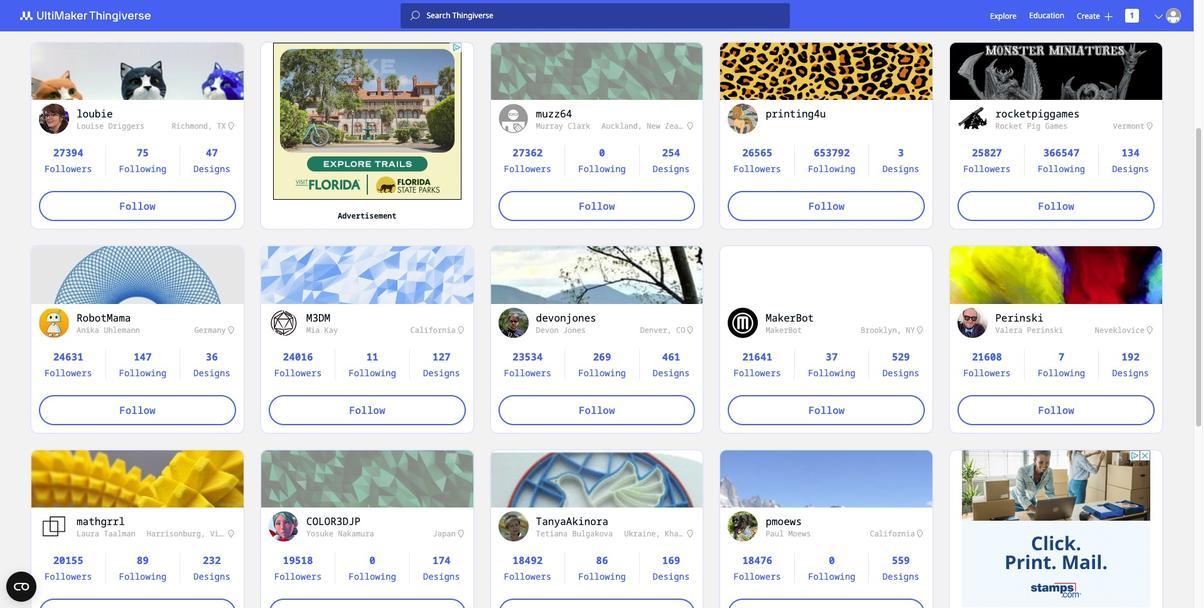 Task type: locate. For each thing, give the bounding box(es) containing it.
avatar image for muzz64
[[499, 104, 529, 134]]

advertisement
[[568, 7, 627, 17], [338, 211, 397, 221]]

california up 127
[[411, 325, 456, 335]]

21641
[[743, 350, 773, 364]]

23534 followers
[[504, 350, 552, 379]]

following down 147
[[119, 367, 167, 379]]

avatar image up 27394
[[39, 104, 69, 134]]

harrisonburg, virginia
[[147, 528, 246, 539]]

california for 127
[[411, 325, 456, 335]]

27362 followers
[[504, 146, 552, 175]]

follow for 147
[[119, 403, 156, 417]]

followers for 26565
[[734, 163, 782, 175]]

269 following
[[579, 350, 626, 379]]

designs down "47"
[[194, 163, 231, 175]]

1 makerbot from the top
[[766, 311, 814, 325]]

0 following down moews at the bottom of the page
[[809, 554, 856, 583]]

followers down 21608
[[964, 367, 1012, 379]]

designs down 127
[[423, 367, 460, 379]]

designs for 529
[[883, 367, 920, 379]]

create button
[[1078, 10, 1113, 21]]

avatar image up 27362 on the top
[[499, 104, 529, 134]]

1 horizontal spatial 0
[[600, 146, 606, 160]]

followers for 25827
[[964, 163, 1012, 175]]

paul moews
[[766, 528, 811, 539]]

followers down 23534
[[504, 367, 552, 379]]

avatar image for mathgrrl
[[39, 512, 69, 542]]

24016
[[283, 350, 313, 364]]

avatar image for perinski
[[958, 308, 989, 338]]

follow button for 7
[[958, 395, 1156, 425]]

follow for 0
[[579, 199, 615, 213]]

moews
[[789, 528, 811, 539]]

followers down 20155
[[45, 571, 92, 583]]

designs down 192
[[1113, 367, 1150, 379]]

followers down "21641"
[[734, 367, 782, 379]]

pmoews
[[766, 515, 802, 528]]

avatar image left paul
[[729, 512, 759, 542]]

user banner image for printing4u
[[721, 42, 933, 189]]

designs for 134
[[1113, 163, 1150, 175]]

follow for 269
[[579, 403, 615, 417]]

zealand
[[665, 121, 697, 131]]

designs down the 232
[[194, 571, 231, 583]]

plusicon image
[[1105, 12, 1113, 20]]

user banner image for color3djp
[[261, 450, 474, 555]]

avatar image for devonjones
[[499, 308, 529, 338]]

avatar image up "21641"
[[729, 308, 759, 338]]

follow button for 653792
[[729, 191, 926, 221]]

followers down the 24016
[[274, 367, 322, 379]]

559
[[893, 554, 911, 567]]

1 horizontal spatial advertisement
[[568, 7, 627, 17]]

follow button for 147
[[39, 395, 236, 425]]

mia kay
[[307, 325, 338, 335]]

california up 559
[[870, 528, 916, 539]]

0 horizontal spatial 0 following
[[349, 554, 396, 583]]

designs for 47
[[194, 163, 231, 175]]

designs down the 134 at the right top of page
[[1113, 163, 1150, 175]]

user banner image for devonjones
[[491, 246, 703, 406]]

0 horizontal spatial california
[[411, 325, 456, 335]]

0 vertical spatial california
[[411, 325, 456, 335]]

perinski
[[996, 311, 1044, 325], [1028, 325, 1064, 335]]

following down 269
[[579, 367, 626, 379]]

designs
[[194, 163, 231, 175], [653, 163, 690, 175], [883, 163, 920, 175], [1113, 163, 1150, 175], [194, 367, 231, 379], [423, 367, 460, 379], [653, 367, 690, 379], [883, 367, 920, 379], [1113, 367, 1150, 379], [194, 571, 231, 583], [423, 571, 460, 583], [653, 571, 690, 583], [883, 571, 920, 583]]

designs for 169
[[653, 571, 690, 583]]

following down '366547'
[[1038, 163, 1086, 175]]

designs down 169
[[653, 571, 690, 583]]

 image
[[766, 121, 926, 131]]

254 designs
[[653, 146, 690, 175]]

followers down the 26565
[[734, 163, 782, 175]]

laura taalman
[[77, 528, 135, 539]]

avatar image left anika
[[39, 308, 69, 338]]

653792
[[814, 146, 850, 160]]

1 vertical spatial california
[[870, 528, 916, 539]]

louise driggers
[[77, 121, 145, 131]]

21641 followers
[[734, 350, 782, 379]]

designs down 174
[[423, 571, 460, 583]]

advertisement element
[[273, 42, 462, 200], [963, 450, 1151, 607]]

following down nakamura
[[349, 571, 396, 583]]

followers down 19518
[[274, 571, 322, 583]]

user banner image for loubie
[[31, 42, 244, 202]]

followers down 27362 on the top
[[504, 163, 552, 175]]

1 link
[[1126, 9, 1140, 23]]

avatar image for pmoews
[[729, 512, 759, 542]]

avatar image up 19518
[[269, 512, 299, 542]]

followers for 24016
[[274, 367, 322, 379]]

0
[[600, 146, 606, 160], [370, 554, 376, 567], [829, 554, 835, 567]]

following for makerbot
[[809, 367, 856, 379]]

designs down the 461
[[653, 367, 690, 379]]

yosuke
[[307, 528, 334, 539]]

7 following
[[1038, 350, 1086, 379]]

avatar image
[[1167, 8, 1182, 23], [39, 104, 69, 134], [499, 104, 529, 134], [729, 104, 759, 134], [958, 104, 989, 134], [39, 308, 69, 338], [269, 308, 299, 338], [499, 308, 529, 338], [729, 308, 759, 338], [958, 308, 989, 338], [39, 512, 69, 542], [269, 512, 299, 542], [499, 512, 529, 542], [729, 512, 759, 542]]

murray
[[536, 121, 564, 131]]

rocket
[[996, 121, 1023, 131]]

mia
[[307, 325, 320, 335]]

followers for 24631
[[45, 367, 92, 379]]

followers down '25827'
[[964, 163, 1012, 175]]

devonjones
[[536, 311, 597, 325]]

269
[[593, 350, 612, 364]]

rocketpiggames link
[[996, 106, 1156, 121]]

avatar image for makerbot
[[729, 308, 759, 338]]

denver,
[[641, 325, 672, 335]]

designs for 192
[[1113, 367, 1150, 379]]

following down 86
[[579, 571, 626, 583]]

36
[[206, 350, 218, 364]]

174
[[433, 554, 451, 567]]

following for perinski
[[1038, 367, 1086, 379]]

california
[[411, 325, 456, 335], [870, 528, 916, 539]]

louise
[[77, 121, 104, 131]]

followers down 18492
[[504, 571, 552, 583]]

1 vertical spatial advertisement
[[338, 211, 397, 221]]

20155
[[53, 554, 83, 567]]

1 horizontal spatial 0 following
[[579, 146, 626, 175]]

muzz64
[[536, 107, 573, 121]]

0 following down nakamura
[[349, 554, 396, 583]]

following down 37
[[809, 367, 856, 379]]

neveklovice
[[1096, 325, 1146, 335]]

1 horizontal spatial advertisement element
[[963, 450, 1151, 607]]

color3djp link
[[307, 514, 466, 529]]

brooklyn, ny
[[861, 325, 916, 335]]

mathgrrl
[[77, 515, 125, 528]]

color3djp
[[307, 515, 361, 528]]

makerbot link
[[766, 310, 926, 325]]

perinski up 21608
[[996, 311, 1044, 325]]

18492 followers
[[504, 554, 552, 583]]

user banner image for m3dm
[[261, 246, 474, 351]]

designs down 254
[[653, 163, 690, 175]]

jones
[[564, 325, 586, 335]]

avatar image left laura
[[39, 512, 69, 542]]

0 following down auckland,
[[579, 146, 626, 175]]

following down 653792
[[809, 163, 856, 175]]

1 horizontal spatial california
[[870, 528, 916, 539]]

2 horizontal spatial 0 following
[[809, 554, 856, 583]]

printing4u
[[766, 107, 827, 121]]

following down '11'
[[349, 367, 396, 379]]

following down 89
[[119, 571, 167, 583]]

kharkiv
[[665, 528, 697, 539]]

designs down 529
[[883, 367, 920, 379]]

user banner image
[[31, 42, 244, 202], [491, 42, 703, 147], [721, 42, 933, 189], [951, 42, 1163, 146], [31, 246, 244, 406], [261, 246, 474, 351], [491, 246, 703, 406], [721, 246, 933, 406], [951, 246, 1163, 406], [31, 450, 244, 608], [261, 450, 474, 555], [491, 450, 703, 608], [721, 450, 933, 608]]

followers down the 18476 at right bottom
[[734, 571, 782, 583]]

0 for pmoews
[[829, 554, 835, 567]]

explore
[[991, 10, 1017, 21]]

following down moews at the bottom of the page
[[809, 571, 856, 583]]

86
[[596, 554, 609, 567]]

27394 followers
[[45, 146, 92, 175]]

0 down pmoews link
[[829, 554, 835, 567]]

follow button for 37
[[729, 395, 926, 425]]

mathgrrl link
[[77, 514, 236, 529]]

follow for 7
[[1039, 403, 1075, 417]]

auckland,
[[602, 121, 643, 131]]

avatar image left mia
[[269, 308, 299, 338]]

avatar image left 'devon'
[[499, 308, 529, 338]]

avatar image up 18492
[[499, 512, 529, 542]]

followers for 20155
[[45, 571, 92, 583]]

designs down '36'
[[194, 367, 231, 379]]

following down 75
[[119, 163, 167, 175]]

366547 following
[[1038, 146, 1086, 175]]

designs for 36
[[194, 367, 231, 379]]

25827
[[973, 146, 1003, 160]]

followers down 24631
[[45, 367, 92, 379]]

designs for 254
[[653, 163, 690, 175]]

loubie link
[[77, 106, 236, 121]]

0 vertical spatial advertisement element
[[273, 42, 462, 200]]

529 designs
[[883, 350, 920, 379]]

1 vertical spatial advertisement element
[[963, 450, 1151, 607]]

75
[[137, 146, 149, 160]]

tx
[[217, 121, 226, 131]]

following down 7 at the bottom
[[1038, 367, 1086, 379]]

followers
[[45, 163, 92, 175], [504, 163, 552, 175], [734, 163, 782, 175], [964, 163, 1012, 175], [45, 367, 92, 379], [274, 367, 322, 379], [504, 367, 552, 379], [734, 367, 782, 379], [964, 367, 1012, 379], [45, 571, 92, 583], [274, 571, 322, 583], [504, 571, 552, 583], [734, 571, 782, 583]]

followers for 21641
[[734, 367, 782, 379]]

0 following
[[579, 146, 626, 175], [349, 554, 396, 583], [809, 554, 856, 583]]

0 horizontal spatial 0
[[370, 554, 376, 567]]

user banner image for rocketpiggames
[[951, 42, 1163, 146]]

designs down 559
[[883, 571, 920, 583]]

pmoews link
[[766, 514, 926, 529]]

follow
[[119, 199, 156, 213], [579, 199, 615, 213], [809, 199, 845, 213], [1039, 199, 1075, 213], [119, 403, 156, 417], [349, 403, 386, 417], [579, 403, 615, 417], [809, 403, 845, 417], [1039, 403, 1075, 417]]

followers down 27394
[[45, 163, 92, 175]]

0 down auckland,
[[600, 146, 606, 160]]

following down auckland,
[[579, 163, 626, 175]]

192
[[1122, 350, 1140, 364]]

0 following for color3djp
[[349, 554, 396, 583]]

followers for 23534
[[504, 367, 552, 379]]

avatar image for rocketpiggames
[[958, 104, 989, 134]]

avatar image up '25827'
[[958, 104, 989, 134]]

avatar image up the 26565
[[729, 104, 759, 134]]

following for printing4u
[[809, 163, 856, 175]]

avatar image up 21608
[[958, 308, 989, 338]]

19518 followers
[[274, 554, 322, 583]]

2 horizontal spatial 0
[[829, 554, 835, 567]]

m3dm link
[[307, 310, 466, 325]]

yosuke nakamura
[[307, 528, 374, 539]]

0 down nakamura
[[370, 554, 376, 567]]

designs down 3
[[883, 163, 920, 175]]

co
[[677, 325, 686, 335]]

127
[[433, 350, 451, 364]]



Task type: describe. For each thing, give the bounding box(es) containing it.
designs for 461
[[653, 367, 690, 379]]

taalman
[[104, 528, 135, 539]]

japan
[[433, 528, 456, 539]]

user banner image for pmoews
[[721, 450, 933, 608]]

designs for 559
[[883, 571, 920, 583]]

user banner image for robotmama
[[31, 246, 244, 406]]

19518
[[283, 554, 313, 567]]

169
[[663, 554, 681, 567]]

perinski up 7 at the bottom
[[1028, 325, 1064, 335]]

27362
[[513, 146, 543, 160]]

explore button
[[991, 10, 1017, 21]]

followers for 27394
[[45, 163, 92, 175]]

user banner image for mathgrrl
[[31, 450, 244, 608]]

education link
[[1030, 9, 1065, 23]]

bulgakova
[[573, 528, 613, 539]]

auckland, new zealand
[[602, 121, 697, 131]]

user banner image for makerbot
[[721, 246, 933, 406]]

tanyaakinora
[[536, 515, 609, 528]]

147 following
[[119, 350, 167, 379]]

18492
[[513, 554, 543, 567]]

virginia
[[210, 528, 246, 539]]

followers for 18476
[[734, 571, 782, 583]]

24631
[[53, 350, 83, 364]]

0 horizontal spatial advertisement element
[[273, 42, 462, 200]]

search control image
[[411, 11, 421, 21]]

clark
[[568, 121, 591, 131]]

37
[[826, 350, 838, 364]]

followers for 19518
[[274, 571, 322, 583]]

following for loubie
[[119, 163, 167, 175]]

robotmama
[[77, 311, 131, 325]]

designs for 127
[[423, 367, 460, 379]]

following for devonjones
[[579, 367, 626, 379]]

kay
[[325, 325, 338, 335]]

murray clark
[[536, 121, 591, 131]]

86 following
[[579, 554, 626, 583]]

232
[[203, 554, 221, 567]]

following for rocketpiggames
[[1038, 163, 1086, 175]]

20155 followers
[[45, 554, 92, 583]]

follow button for 269
[[499, 395, 696, 425]]

0 for muzz64
[[600, 146, 606, 160]]

653792 following
[[809, 146, 856, 175]]

127 designs
[[423, 350, 460, 379]]

open widget image
[[6, 572, 36, 602]]

rocketpiggames
[[996, 107, 1081, 121]]

anika uhlemann
[[77, 325, 140, 335]]

following for muzz64
[[579, 163, 626, 175]]

23534
[[513, 350, 543, 364]]

avatar image right '1' link
[[1167, 8, 1182, 23]]

26565
[[743, 146, 773, 160]]

followers for 21608
[[964, 367, 1012, 379]]

designs for 232
[[194, 571, 231, 583]]

makerbot logo image
[[13, 8, 166, 23]]

pig
[[1028, 121, 1041, 131]]

7
[[1059, 350, 1065, 364]]

134
[[1122, 146, 1140, 160]]

follow button for 0
[[499, 191, 696, 221]]

134 designs
[[1113, 146, 1150, 175]]

11
[[367, 350, 379, 364]]

rocket pig games
[[996, 121, 1068, 131]]

avatar image for loubie
[[39, 104, 69, 134]]

follow for 653792
[[809, 199, 845, 213]]

tetiana bulgakova
[[536, 528, 613, 539]]

21608 followers
[[964, 350, 1012, 379]]

follow button for 11
[[269, 395, 466, 425]]

2 makerbot from the top
[[766, 325, 802, 335]]

devonjones link
[[536, 310, 696, 325]]

avatar image for m3dm
[[269, 308, 299, 338]]

user banner image for perinski
[[951, 246, 1163, 406]]

0 following for pmoews
[[809, 554, 856, 583]]

avatar image for tanyaakinora
[[499, 512, 529, 542]]

m3dm
[[307, 311, 331, 325]]

24016 followers
[[274, 350, 322, 379]]

loubie
[[77, 107, 113, 121]]

printing4u link
[[766, 106, 926, 121]]

following for m3dm
[[349, 367, 396, 379]]

robotmama link
[[77, 310, 236, 325]]

follow for 366547
[[1039, 199, 1075, 213]]

0 following for muzz64
[[579, 146, 626, 175]]

follow button for 366547
[[958, 191, 1156, 221]]

follow for 75
[[119, 199, 156, 213]]

366547
[[1044, 146, 1080, 160]]

follow for 11
[[349, 403, 386, 417]]

following for mathgrrl
[[119, 571, 167, 583]]

paul
[[766, 528, 784, 539]]

192 designs
[[1113, 350, 1150, 379]]

valera
[[996, 325, 1023, 335]]

california for 559
[[870, 528, 916, 539]]

559 designs
[[883, 554, 920, 583]]

following for color3djp
[[349, 571, 396, 583]]

follow button for 75
[[39, 191, 236, 221]]

avatar image for color3djp
[[269, 512, 299, 542]]

vermont
[[1114, 121, 1146, 131]]

0 horizontal spatial advertisement
[[338, 211, 397, 221]]

75 following
[[119, 146, 167, 175]]

26565 followers
[[734, 146, 782, 175]]

36 designs
[[194, 350, 231, 379]]

following for pmoews
[[809, 571, 856, 583]]

games
[[1046, 121, 1068, 131]]

following for tanyaakinora
[[579, 571, 626, 583]]

brooklyn,
[[861, 325, 902, 335]]

devon jones
[[536, 325, 586, 335]]

0 vertical spatial advertisement
[[568, 7, 627, 17]]

valera perinski
[[996, 325, 1064, 335]]

following for robotmama
[[119, 367, 167, 379]]

user banner image for muzz64
[[491, 42, 703, 147]]

create
[[1078, 10, 1101, 21]]

user banner image for tanyaakinora
[[491, 450, 703, 608]]

richmond,
[[172, 121, 213, 131]]

followers for 18492
[[504, 571, 552, 583]]

3 designs
[[883, 146, 920, 175]]

1
[[1131, 10, 1135, 21]]

0 for color3djp
[[370, 554, 376, 567]]

24631 followers
[[45, 350, 92, 379]]

follow for 37
[[809, 403, 845, 417]]

232 designs
[[194, 554, 231, 583]]

18476
[[743, 554, 773, 567]]

avatar image for robotmama
[[39, 308, 69, 338]]

devon
[[536, 325, 559, 335]]

laura
[[77, 528, 99, 539]]

designs for 174
[[423, 571, 460, 583]]

anika
[[77, 325, 99, 335]]

followers for 27362
[[504, 163, 552, 175]]

designs for 3
[[883, 163, 920, 175]]

avatar image for printing4u
[[729, 104, 759, 134]]

Search Thingiverse text field
[[421, 11, 791, 21]]

254
[[663, 146, 681, 160]]

nakamura
[[338, 528, 374, 539]]

tanyaakinora link
[[536, 514, 696, 529]]



Task type: vqa. For each thing, say whether or not it's contained in the screenshot.


